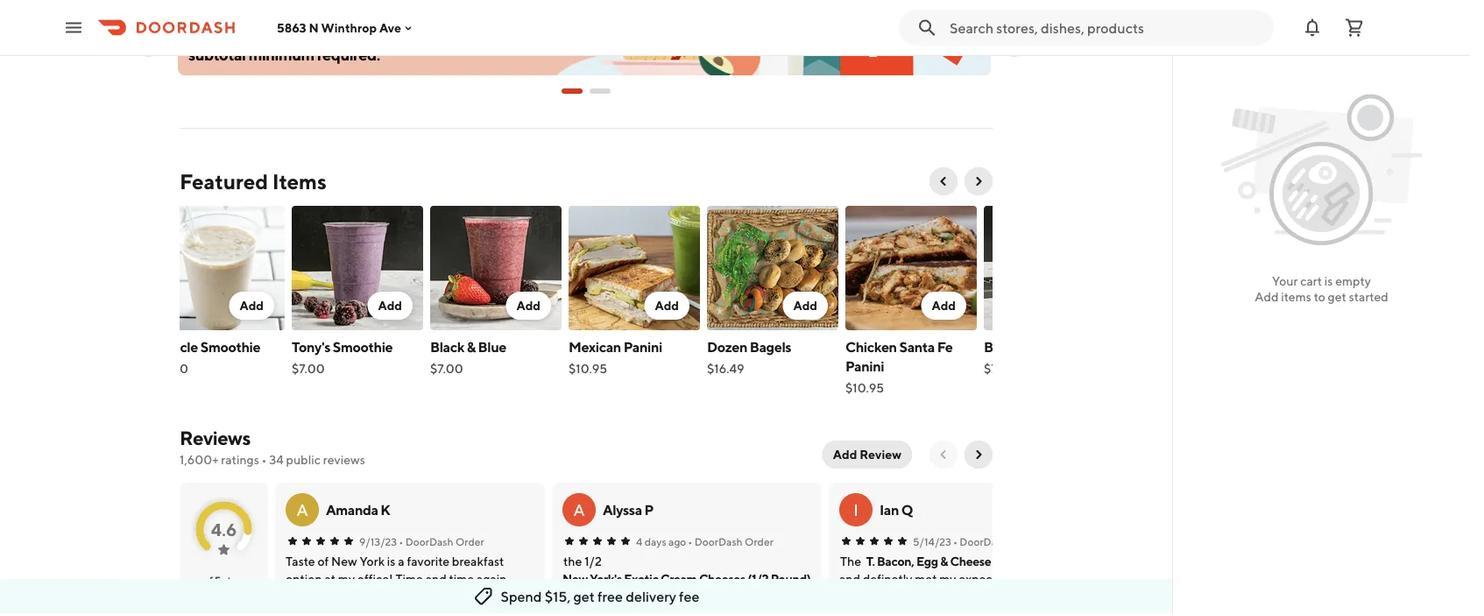 Task type: describe. For each thing, give the bounding box(es) containing it.
muscle
[[153, 339, 198, 355]]

spend
[[501, 589, 542, 605]]

stars
[[223, 574, 245, 586]]

get inside your cart is empty add items to get started
[[1328, 290, 1347, 304]]

5863 n winthrop ave button
[[277, 20, 416, 35]]

4.6
[[211, 519, 237, 540]]

b.l.t $7.10
[[984, 339, 1016, 376]]

subtotal
[[188, 45, 246, 64]]

ian
[[880, 502, 899, 518]]

a for amanda k
[[297, 500, 308, 519]]

started
[[1350, 290, 1389, 304]]

$7.10
[[984, 362, 1013, 376]]

featured items heading
[[180, 167, 327, 195]]

to
[[1314, 290, 1326, 304]]

review
[[860, 447, 902, 462]]

notification bell image
[[1302, 17, 1324, 38]]

reviews link
[[180, 427, 250, 450]]

• for amanda k
[[399, 536, 403, 548]]

black & blue $7.00
[[430, 339, 507, 376]]

• doordash order for amanda k
[[399, 536, 485, 548]]

next button of carousel image
[[972, 174, 986, 188]]

cheese
[[951, 554, 992, 569]]

t. bacon, egg & cheese button
[[867, 553, 992, 571]]

smoothie for tony's smoothie
[[333, 339, 393, 355]]

pound)
[[771, 572, 811, 586]]

$10.95 inside mexican panini $10.95
[[569, 362, 608, 376]]

$5
[[475, 24, 493, 43]]

previous button of carousel image
[[937, 174, 951, 188]]

• for alyssa p
[[688, 536, 693, 548]]

add button for mexican panini
[[645, 292, 690, 320]]

add button for tony's smoothie
[[368, 292, 413, 320]]

mexican
[[569, 339, 621, 355]]

• doordash order for ian q
[[954, 536, 1039, 548]]

5/14/23
[[913, 536, 952, 548]]

reviews
[[180, 427, 250, 450]]

of 5 stars
[[203, 574, 245, 586]]

Store search: begin typing to search for stores available on DoorDash text field
[[950, 18, 1264, 37]]

of
[[203, 574, 213, 586]]

amanda k
[[326, 502, 390, 518]]

enjoy a $0 delivery fee on your first order, $5 subtotal minimum required.
[[188, 24, 493, 64]]

mexican panini $10.95
[[569, 339, 663, 376]]

featured items
[[180, 169, 327, 194]]

fee inside enjoy a $0 delivery fee on your first order, $5 subtotal minimum required.
[[322, 24, 344, 43]]

tony's smoothie image
[[292, 206, 423, 330]]

1,600+
[[180, 453, 219, 467]]

add for mexican panini
[[655, 298, 679, 313]]

winthrop
[[321, 20, 377, 35]]

k
[[381, 502, 390, 518]]

p
[[645, 502, 654, 518]]

featured
[[180, 169, 268, 194]]

previous image
[[937, 448, 951, 462]]

5
[[215, 574, 221, 586]]

add button for muscle smoothie
[[229, 292, 274, 320]]

tony's smoothie $7.00
[[292, 339, 393, 376]]

doordash for ian q
[[960, 536, 1008, 548]]

add button for dozen bagels
[[783, 292, 828, 320]]

bacon,
[[877, 554, 915, 569]]

add review button
[[823, 441, 912, 469]]

$0
[[241, 24, 261, 43]]

q
[[902, 502, 914, 518]]

public
[[286, 453, 321, 467]]

new york's exotic cream cheeses (1/2 pound)
[[563, 572, 811, 586]]

is
[[1325, 274, 1334, 288]]

add for black & blue
[[517, 298, 541, 313]]

amanda
[[326, 502, 378, 518]]

(1/2
[[748, 572, 769, 586]]

order,
[[432, 24, 472, 43]]

exotic
[[624, 572, 659, 586]]

enjoy
[[188, 24, 228, 43]]

first
[[402, 24, 429, 43]]

dozen
[[707, 339, 748, 355]]

cream
[[661, 572, 697, 586]]

blue
[[478, 339, 507, 355]]

next image
[[972, 448, 986, 462]]

t. bacon, egg & cheese
[[867, 554, 992, 569]]

on
[[347, 24, 365, 43]]

• doordash order for alyssa p
[[688, 536, 774, 548]]

5863
[[277, 20, 306, 35]]

york's
[[590, 572, 622, 586]]

$7.00 inside black & blue $7.00
[[430, 362, 463, 376]]

• inside reviews 1,600+ ratings • 34 public reviews
[[262, 453, 267, 467]]

ian q
[[880, 502, 914, 518]]

muscle smoothie image
[[153, 206, 285, 330]]



Task type: vqa. For each thing, say whether or not it's contained in the screenshot.


Task type: locate. For each thing, give the bounding box(es) containing it.
get right to
[[1328, 290, 1347, 304]]

order for k
[[456, 536, 485, 548]]

2 doordash from the left
[[695, 536, 743, 548]]

add button up mexican panini $10.95
[[645, 292, 690, 320]]

panini inside chicken santa fe panini $10.95
[[846, 358, 885, 375]]

delivery
[[264, 24, 319, 43], [626, 589, 677, 605]]

0 horizontal spatial $10.95
[[569, 362, 608, 376]]

9/13/23
[[359, 536, 397, 548]]

add button up fe
[[922, 292, 967, 320]]

ave
[[379, 20, 402, 35]]

1 order from the left
[[456, 536, 485, 548]]

1 horizontal spatial order
[[745, 536, 774, 548]]

1 horizontal spatial get
[[1328, 290, 1347, 304]]

reviews 1,600+ ratings • 34 public reviews
[[180, 427, 365, 467]]

2 $7.00 from the left
[[430, 362, 463, 376]]

new york's exotic cream cheeses (1/2 pound) button
[[563, 571, 811, 588]]

doordash right 9/13/23
[[406, 536, 454, 548]]

black
[[430, 339, 464, 355]]

ago
[[669, 536, 687, 548]]

• doordash order right 9/13/23
[[399, 536, 485, 548]]

ratings
[[221, 453, 259, 467]]

1 horizontal spatial $10.95
[[846, 381, 885, 395]]

0 vertical spatial panini
[[624, 339, 663, 355]]

1 horizontal spatial &
[[941, 554, 948, 569]]

1 horizontal spatial delivery
[[626, 589, 677, 605]]

days
[[645, 536, 667, 548]]

your cart is empty add items to get started
[[1255, 274, 1389, 304]]

a for alyssa p
[[574, 500, 585, 519]]

0 horizontal spatial smoothie
[[201, 339, 261, 355]]

open menu image
[[63, 17, 84, 38]]

chicken
[[846, 339, 897, 355]]

2 order from the left
[[745, 536, 774, 548]]

free
[[598, 589, 623, 605]]

• right 9/13/23
[[399, 536, 403, 548]]

3 add button from the left
[[506, 292, 551, 320]]

5863 n winthrop ave
[[277, 20, 402, 35]]

fee
[[322, 24, 344, 43], [679, 589, 700, 605]]

$16.49
[[707, 362, 745, 376]]

order for q
[[1010, 536, 1039, 548]]

$9.00
[[153, 362, 188, 376]]

1 doordash from the left
[[406, 536, 454, 548]]

0 horizontal spatial delivery
[[264, 24, 319, 43]]

minimum
[[249, 45, 314, 64]]

4
[[636, 536, 643, 548]]

0 vertical spatial $10.95
[[569, 362, 608, 376]]

0 horizontal spatial $7.00
[[292, 362, 325, 376]]

add for chicken santa fe panini
[[932, 298, 956, 313]]

dozen bagels $16.49
[[707, 339, 792, 376]]

& right egg
[[941, 554, 948, 569]]

1 horizontal spatial $7.00
[[430, 362, 463, 376]]

add for dozen bagels
[[794, 298, 818, 313]]

• doordash order
[[399, 536, 485, 548], [688, 536, 774, 548], [954, 536, 1039, 548]]

3 order from the left
[[1010, 536, 1039, 548]]

•
[[262, 453, 267, 467], [399, 536, 403, 548], [688, 536, 693, 548], [954, 536, 958, 548]]

3 • doordash order from the left
[[954, 536, 1039, 548]]

empty
[[1336, 274, 1372, 288]]

add button up muscle smoothie $9.00
[[229, 292, 274, 320]]

your
[[368, 24, 399, 43]]

1 vertical spatial delivery
[[626, 589, 677, 605]]

2 horizontal spatial order
[[1010, 536, 1039, 548]]

0 vertical spatial get
[[1328, 290, 1347, 304]]

black & blue image
[[430, 206, 562, 330]]

0 horizontal spatial • doordash order
[[399, 536, 485, 548]]

1 vertical spatial $10.95
[[846, 381, 885, 395]]

doordash for amanda k
[[406, 536, 454, 548]]

tony's
[[292, 339, 330, 355]]

t.
[[867, 554, 875, 569]]

0 horizontal spatial order
[[456, 536, 485, 548]]

& inside button
[[941, 554, 948, 569]]

fee right 'n'
[[322, 24, 344, 43]]

panini inside mexican panini $10.95
[[624, 339, 663, 355]]

dozen bagels image
[[707, 206, 839, 330]]

• right "ago"
[[688, 536, 693, 548]]

5 add button from the left
[[783, 292, 828, 320]]

1 horizontal spatial fee
[[679, 589, 700, 605]]

add button for black & blue
[[506, 292, 551, 320]]

1 vertical spatial fee
[[679, 589, 700, 605]]

panini right mexican
[[624, 339, 663, 355]]

6 add button from the left
[[922, 292, 967, 320]]

add button up tony's smoothie $7.00
[[368, 292, 413, 320]]

2 horizontal spatial • doordash order
[[954, 536, 1039, 548]]

& inside black & blue $7.00
[[467, 339, 476, 355]]

0 horizontal spatial &
[[467, 339, 476, 355]]

items
[[1282, 290, 1312, 304]]

smoothie right the "tony's"
[[333, 339, 393, 355]]

a
[[297, 500, 308, 519], [574, 500, 585, 519]]

$7.00 inside tony's smoothie $7.00
[[292, 362, 325, 376]]

delivery down exotic
[[626, 589, 677, 605]]

doordash up "cheeses"
[[695, 536, 743, 548]]

• doordash order up cheese on the bottom of the page
[[954, 536, 1039, 548]]

$7.00 down the "tony's"
[[292, 362, 325, 376]]

$15,
[[545, 589, 571, 605]]

egg
[[917, 554, 939, 569]]

0 vertical spatial fee
[[322, 24, 344, 43]]

1 horizontal spatial • doordash order
[[688, 536, 774, 548]]

panini
[[624, 339, 663, 355], [846, 358, 885, 375]]

• right 5/14/23
[[954, 536, 958, 548]]

1 vertical spatial &
[[941, 554, 948, 569]]

• left 34
[[262, 453, 267, 467]]

add for muscle smoothie
[[240, 298, 264, 313]]

add button up blue
[[506, 292, 551, 320]]

add button up bagels
[[783, 292, 828, 320]]

cheeses
[[699, 572, 746, 586]]

order for p
[[745, 536, 774, 548]]

$10.95 inside chicken santa fe panini $10.95
[[846, 381, 885, 395]]

$10.95 down chicken at the bottom right
[[846, 381, 885, 395]]

1 $7.00 from the left
[[292, 362, 325, 376]]

0 horizontal spatial panini
[[624, 339, 663, 355]]

delivery up minimum at top
[[264, 24, 319, 43]]

cart
[[1301, 274, 1323, 288]]

2 horizontal spatial doordash
[[960, 536, 1008, 548]]

1 horizontal spatial panini
[[846, 358, 885, 375]]

bagels
[[750, 339, 792, 355]]

new
[[563, 572, 588, 586]]

add inside your cart is empty add items to get started
[[1255, 290, 1279, 304]]

1 vertical spatial panini
[[846, 358, 885, 375]]

0 items, open order cart image
[[1345, 17, 1366, 38]]

0 vertical spatial delivery
[[264, 24, 319, 43]]

0 vertical spatial &
[[467, 339, 476, 355]]

0 horizontal spatial get
[[574, 589, 595, 605]]

a
[[231, 24, 239, 43]]

1 horizontal spatial smoothie
[[333, 339, 393, 355]]

alyssa p
[[603, 502, 654, 518]]

2 a from the left
[[574, 500, 585, 519]]

add review
[[833, 447, 902, 462]]

doordash
[[406, 536, 454, 548], [695, 536, 743, 548], [960, 536, 1008, 548]]

• doordash order up "cheeses"
[[688, 536, 774, 548]]

n
[[309, 20, 319, 35]]

b.l.t
[[984, 339, 1016, 355]]

0 horizontal spatial doordash
[[406, 536, 454, 548]]

0 horizontal spatial a
[[297, 500, 308, 519]]

3 doordash from the left
[[960, 536, 1008, 548]]

santa
[[900, 339, 935, 355]]

spend $15, get free delivery fee
[[501, 589, 700, 605]]

smoothie for muscle smoothie
[[201, 339, 261, 355]]

4 add button from the left
[[645, 292, 690, 320]]

muscle smoothie $9.00
[[153, 339, 261, 376]]

add button for chicken santa fe panini
[[922, 292, 967, 320]]

get down new
[[574, 589, 595, 605]]

items
[[272, 169, 327, 194]]

$10.95 down mexican
[[569, 362, 608, 376]]

1 add button from the left
[[229, 292, 274, 320]]

smoothie
[[201, 339, 261, 355], [333, 339, 393, 355]]

a left alyssa
[[574, 500, 585, 519]]

1 smoothie from the left
[[201, 339, 261, 355]]

panini down chicken at the bottom right
[[846, 358, 885, 375]]

smoothie inside tony's smoothie $7.00
[[333, 339, 393, 355]]

get
[[1328, 290, 1347, 304], [574, 589, 595, 605]]

4 days ago
[[636, 536, 687, 548]]

delivery inside enjoy a $0 delivery fee on your first order, $5 subtotal minimum required.
[[264, 24, 319, 43]]

order
[[456, 536, 485, 548], [745, 536, 774, 548], [1010, 536, 1039, 548]]

reviews
[[323, 453, 365, 467]]

2 smoothie from the left
[[333, 339, 393, 355]]

chicken santa fe panini $10.95
[[846, 339, 953, 395]]

1 horizontal spatial doordash
[[695, 536, 743, 548]]

$7.00 down black at bottom
[[430, 362, 463, 376]]

smoothie right muscle
[[201, 339, 261, 355]]

chicken santa fe panini image
[[846, 206, 977, 330]]

doordash up cheese on the bottom of the page
[[960, 536, 1008, 548]]

$7.00
[[292, 362, 325, 376], [430, 362, 463, 376]]

required.
[[317, 45, 380, 64]]

& left blue
[[467, 339, 476, 355]]

1 a from the left
[[297, 500, 308, 519]]

doordash for alyssa p
[[695, 536, 743, 548]]

34
[[269, 453, 284, 467]]

$10.95
[[569, 362, 608, 376], [846, 381, 885, 395]]

fee down new york's exotic cream cheeses (1/2 pound) button
[[679, 589, 700, 605]]

2 • doordash order from the left
[[688, 536, 774, 548]]

1 • doordash order from the left
[[399, 536, 485, 548]]

a left amanda
[[297, 500, 308, 519]]

mexican panini image
[[569, 206, 700, 330]]

1 horizontal spatial a
[[574, 500, 585, 519]]

alyssa
[[603, 502, 642, 518]]

smoothie inside muscle smoothie $9.00
[[201, 339, 261, 355]]

add for tony's smoothie
[[378, 298, 402, 313]]

your
[[1273, 274, 1298, 288]]

2 add button from the left
[[368, 292, 413, 320]]

fe
[[938, 339, 953, 355]]

• for ian q
[[954, 536, 958, 548]]

0 horizontal spatial fee
[[322, 24, 344, 43]]

1 vertical spatial get
[[574, 589, 595, 605]]

i
[[854, 500, 859, 519]]

select promotional banner element
[[562, 75, 611, 107]]



